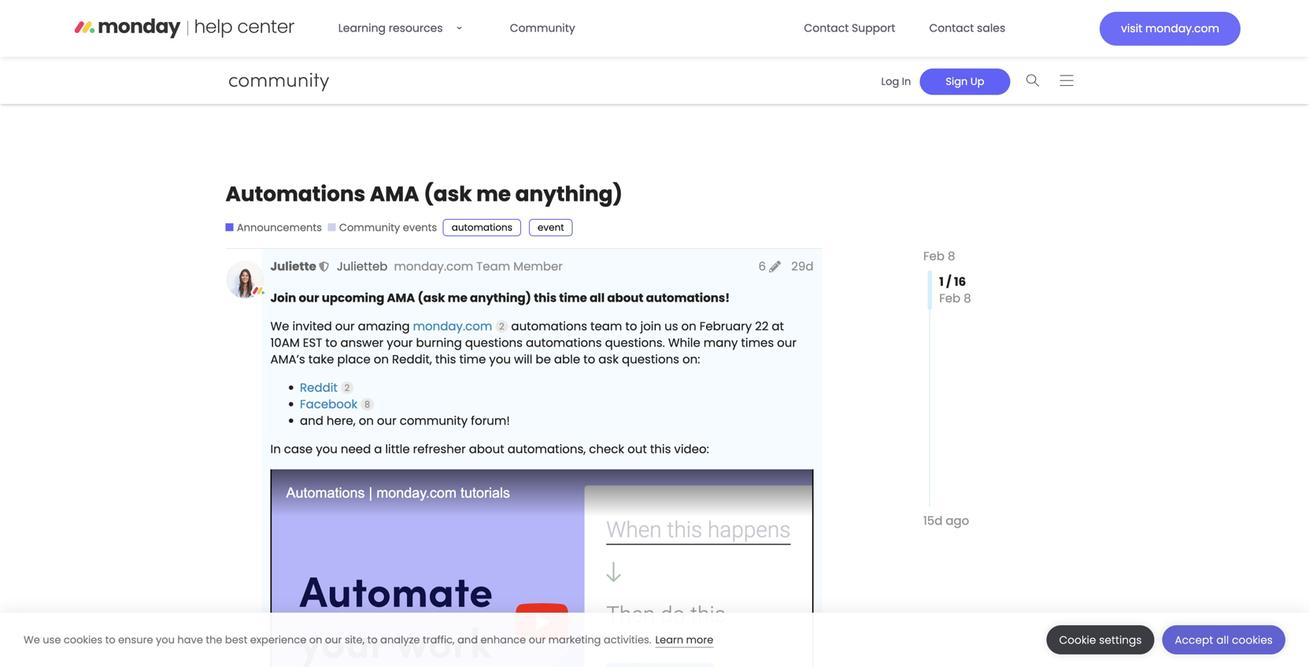Task type: describe. For each thing, give the bounding box(es) containing it.
29d
[[792, 258, 814, 275]]

learn more link
[[656, 633, 714, 648]]

cookies for use
[[64, 633, 102, 647]]

julietteb monday.com team member
[[337, 258, 563, 275]]

1 vertical spatial ama
[[387, 289, 415, 306]]

1 horizontal spatial time
[[559, 289, 587, 306]]

automations for automations | monday.com tutorials
[[286, 485, 365, 501]]

2 horizontal spatial this
[[650, 441, 671, 458]]

dialog containing cookie settings
[[0, 613, 1310, 667]]

analyze
[[381, 633, 420, 647]]

6
[[759, 258, 766, 275]]

you inside automations team to join us on february 22 at 10am est to answer your burning questions automations questions.  while many times our ama's take place on reddit, this time you will be able to ask questions on:
[[489, 351, 511, 368]]

ago
[[946, 512, 970, 529]]

29d link
[[792, 258, 814, 275]]

accept
[[1175, 633, 1214, 647]]

case
[[284, 441, 313, 458]]

tutorials
[[461, 485, 510, 501]]

reddit
[[300, 379, 338, 396]]

our inside automations team to join us on february 22 at 10am est to answer your burning questions automations questions.  while many times our ama's take place on reddit, this time you will be able to ask questions on:
[[777, 334, 797, 351]]

settings
[[1100, 633, 1142, 647]]

here,
[[327, 412, 356, 429]]

marketing
[[549, 633, 601, 647]]

15d ago link
[[924, 512, 970, 529]]

invited
[[293, 318, 332, 335]]

time inside automations team to join us on february 22 at 10am est to answer your burning questions automations questions.  while many times our ama's take place on reddit, this time you will be able to ask questions on:
[[459, 351, 486, 368]]

reddit,
[[392, 351, 432, 368]]

amazing
[[358, 318, 410, 335]]

be
[[536, 351, 551, 368]]

feb 8
[[924, 248, 956, 265]]

0 horizontal spatial questions
[[465, 334, 523, 351]]

community link
[[501, 13, 585, 44]]

february
[[700, 318, 752, 335]]

announcements link
[[226, 220, 322, 235]]

able
[[554, 351, 581, 368]]

monday.com up reddit,
[[413, 318, 492, 335]]

accept all cookies button
[[1163, 625, 1286, 654]]

ama's
[[271, 351, 305, 368]]

1 horizontal spatial you
[[316, 441, 338, 458]]

automations | monday.com tutorials
[[286, 485, 510, 501]]

all inside button
[[1217, 633, 1230, 647]]

0 vertical spatial ama
[[370, 180, 419, 208]]

your
[[387, 334, 413, 351]]

and inside 'reddit 2 facebook 8 and here, on our community forum!'
[[300, 412, 324, 429]]

julietteb link
[[337, 258, 388, 275]]

cookie
[[1060, 633, 1097, 647]]

contact support link
[[795, 13, 905, 44]]

our down upcoming
[[335, 318, 355, 335]]

6 button
[[754, 258, 786, 275]]

0 vertical spatial me
[[477, 180, 511, 208]]

learning
[[338, 20, 386, 36]]

we for invited
[[271, 318, 289, 335]]

times
[[741, 334, 774, 351]]

menu image
[[1060, 74, 1074, 86]]

join
[[641, 318, 662, 335]]

answer
[[341, 334, 384, 351]]

check
[[589, 441, 625, 458]]

8 inside the "1 / 16 feb 8"
[[964, 290, 972, 307]]

experience
[[250, 633, 307, 647]]

sales
[[977, 20, 1006, 36]]

we invited our amazing monday.com 2
[[271, 318, 505, 335]]

automations for automations ama (ask me anything)
[[226, 180, 366, 208]]

automations ama (ask me anything)
[[226, 180, 623, 208]]

cookie settings
[[1060, 633, 1142, 647]]

contact for contact sales
[[930, 20, 974, 36]]

team
[[591, 318, 622, 335]]

22
[[755, 318, 769, 335]]

to right site,
[[367, 633, 378, 647]]

learn
[[656, 633, 684, 647]]

on right us
[[682, 318, 697, 335]]

to left ensure at bottom left
[[105, 633, 115, 647]]

visit monday.com link
[[1100, 12, 1241, 46]]

heading containing juliette
[[262, 258, 823, 278]]

contact sales
[[930, 20, 1006, 36]]

sign up button
[[920, 68, 1011, 95]]

0 horizontal spatial me
[[448, 289, 468, 306]]

burning
[[416, 334, 462, 351]]

traffic,
[[423, 633, 455, 647]]

monday.com right "|"
[[377, 485, 457, 501]]

15d
[[924, 512, 943, 529]]

navigation containing log in
[[867, 64, 1084, 97]]

1 vertical spatial and
[[458, 633, 478, 647]]

learning resources
[[338, 20, 443, 36]]

community events link
[[328, 220, 437, 235]]

contact for contact support
[[804, 20, 849, 36]]

16
[[954, 273, 966, 290]]

0 vertical spatial 8
[[948, 248, 956, 265]]

0 horizontal spatial in
[[271, 441, 281, 458]]

video:
[[674, 441, 709, 458]]

use
[[43, 633, 61, 647]]

to left join
[[626, 318, 637, 335]]

site,
[[345, 633, 365, 647]]

cookies for all
[[1233, 633, 1273, 647]]

automations for automations team to join us on february 22 at 10am est to answer your burning questions automations questions.  while many times our ama's take place on reddit, this time you will be able to ask questions on:
[[511, 318, 588, 335]]

tags list
[[443, 219, 581, 236]]

monday.com inside heading
[[394, 258, 473, 275]]

up
[[971, 74, 985, 88]]

log in button
[[873, 68, 920, 95]]

our left site,
[[325, 633, 342, 647]]

reddit 2 facebook 8 and here, on our community forum!
[[300, 379, 510, 429]]

search image
[[1027, 74, 1040, 86]]

team
[[477, 258, 510, 275]]

our inside 'reddit 2 facebook 8 and here, on our community forum!'
[[377, 412, 397, 429]]



Task type: locate. For each thing, give the bounding box(es) containing it.
and left the here,
[[300, 412, 324, 429]]

0 horizontal spatial we
[[24, 633, 40, 647]]

1 vertical spatial anything)
[[470, 289, 532, 306]]

on
[[682, 318, 697, 335], [374, 351, 389, 368], [359, 412, 374, 429], [309, 633, 322, 647]]

all
[[590, 289, 605, 306], [1217, 633, 1230, 647]]

automations
[[226, 180, 366, 208], [286, 485, 365, 501]]

all right accept
[[1217, 633, 1230, 647]]

automations left "|"
[[286, 485, 365, 501]]

more
[[686, 633, 714, 647]]

1 vertical spatial feb
[[940, 290, 961, 307]]

feb up 1
[[924, 248, 945, 265]]

1 contact from the left
[[804, 20, 849, 36]]

cookie settings button
[[1047, 625, 1155, 654]]

2 inside we invited our amazing monday.com 2
[[499, 320, 505, 333]]

0 horizontal spatial this
[[435, 351, 456, 368]]

1 vertical spatial automations
[[286, 485, 365, 501]]

2 vertical spatial you
[[156, 633, 175, 647]]

0 horizontal spatial cookies
[[64, 633, 102, 647]]

0 horizontal spatial community
[[339, 220, 400, 235]]

to right est
[[326, 334, 337, 351]]

10am
[[271, 334, 300, 351]]

in inside log in button
[[902, 74, 911, 88]]

8 right facebook at left
[[365, 398, 370, 411]]

our right join
[[299, 289, 319, 306]]

monday.com down events
[[394, 258, 473, 275]]

1 vertical spatial time
[[459, 351, 486, 368]]

1 vertical spatial all
[[1217, 633, 1230, 647]]

1 horizontal spatial community
[[510, 20, 575, 36]]

event link
[[529, 219, 573, 236]]

this
[[534, 289, 557, 306], [435, 351, 456, 368], [650, 441, 671, 458]]

0 vertical spatial time
[[559, 289, 587, 306]]

facebook
[[300, 396, 358, 413]]

events
[[403, 220, 437, 235]]

join
[[271, 289, 296, 306]]

1 vertical spatial 8
[[964, 290, 972, 307]]

we
[[271, 318, 289, 335], [24, 633, 40, 647]]

0 vertical spatial feb
[[924, 248, 945, 265]]

1 horizontal spatial about
[[607, 289, 644, 306]]

you left have
[[156, 633, 175, 647]]

automations link
[[443, 219, 521, 236]]

pencil alt image
[[769, 261, 781, 273]]

automations up announcements
[[226, 180, 366, 208]]

1 horizontal spatial me
[[477, 180, 511, 208]]

2 horizontal spatial 8
[[964, 290, 972, 307]]

1 horizontal spatial questions
[[622, 351, 680, 368]]

announcements
[[237, 220, 322, 235]]

feb 8 link
[[924, 248, 956, 265]]

time
[[559, 289, 587, 306], [459, 351, 486, 368]]

0 vertical spatial and
[[300, 412, 324, 429]]

1 vertical spatial me
[[448, 289, 468, 306]]

1 horizontal spatial all
[[1217, 633, 1230, 647]]

automations team to join us on february 22 at 10am est to answer your burning questions automations questions.  while many times our ama's take place on reddit, this time you will be able to ask questions on:
[[271, 318, 797, 368]]

our right times
[[777, 334, 797, 351]]

all up team
[[590, 289, 605, 306]]

1 / 16 feb 8
[[940, 273, 972, 307]]

1 vertical spatial this
[[435, 351, 456, 368]]

we use cookies to ensure you have the best experience on our site, to analyze traffic, and enhance our marketing activities. learn more
[[24, 633, 714, 647]]

julietteb
[[337, 258, 388, 275]]

1 vertical spatial community
[[339, 220, 400, 235]]

1 horizontal spatial and
[[458, 633, 478, 647]]

1 vertical spatial we
[[24, 633, 40, 647]]

best
[[225, 633, 248, 647]]

0 vertical spatial in
[[902, 74, 911, 88]]

1 horizontal spatial this
[[534, 289, 557, 306]]

1 horizontal spatial 8
[[948, 248, 956, 265]]

0 vertical spatial all
[[590, 289, 605, 306]]

ama up community events
[[370, 180, 419, 208]]

forum!
[[471, 412, 510, 429]]

anything) down team
[[470, 289, 532, 306]]

this inside automations team to join us on february 22 at 10am est to answer your burning questions automations questions.  while many times our ama's take place on reddit, this time you will be able to ask questions on:
[[435, 351, 456, 368]]

questions
[[465, 334, 523, 351], [622, 351, 680, 368]]

0 vertical spatial you
[[489, 351, 511, 368]]

0 vertical spatial (ask
[[424, 180, 472, 208]]

cookies right use
[[64, 633, 102, 647]]

this right reddit,
[[435, 351, 456, 368]]

feb down feb 8 link
[[940, 290, 961, 307]]

0 horizontal spatial contact
[[804, 20, 849, 36]]

automations for automations
[[452, 221, 513, 234]]

8 up /
[[948, 248, 956, 265]]

ensure
[[118, 633, 153, 647]]

1 horizontal spatial 2
[[499, 320, 505, 333]]

|
[[369, 485, 373, 501]]

out
[[628, 441, 647, 458]]

contact support
[[804, 20, 896, 36]]

0 vertical spatial anything)
[[516, 180, 623, 208]]

2 cookies from the left
[[1233, 633, 1273, 647]]

little
[[385, 441, 410, 458]]

monday team image
[[251, 283, 267, 299]]

heading
[[262, 258, 823, 278]]

0 horizontal spatial you
[[156, 633, 175, 647]]

on right the here,
[[359, 412, 374, 429]]

0 vertical spatial we
[[271, 318, 289, 335]]

me up automations 'link'
[[477, 180, 511, 208]]

about up team
[[607, 289, 644, 306]]

0 horizontal spatial time
[[459, 351, 486, 368]]

upcoming
[[322, 289, 385, 306]]

questions down join our upcoming ama (ask me anything) this time all about automations! at the top of the page
[[465, 334, 523, 351]]

0 horizontal spatial about
[[469, 441, 505, 458]]

and right traffic,
[[458, 633, 478, 647]]

in case you need a little refresher about automations, check out this video:
[[271, 441, 709, 458]]

monday community forum image
[[107, 69, 360, 91]]

ama up we invited our amazing monday.com 2
[[387, 289, 415, 306]]

cookies inside button
[[1233, 633, 1273, 647]]

on right experience
[[309, 633, 322, 647]]

automations,
[[508, 441, 586, 458]]

1 vertical spatial you
[[316, 441, 338, 458]]

contact left sales
[[930, 20, 974, 36]]

we inside dialog
[[24, 633, 40, 647]]

1 horizontal spatial cookies
[[1233, 633, 1273, 647]]

8 inside 'reddit 2 facebook 8 and here, on our community forum!'
[[365, 398, 370, 411]]

visit monday.com
[[1122, 21, 1220, 36]]

us
[[665, 318, 678, 335]]

1 horizontal spatial in
[[902, 74, 911, 88]]

we down join
[[271, 318, 289, 335]]

2 inside 'reddit 2 facebook 8 and here, on our community forum!'
[[345, 381, 350, 394]]

at
[[772, 318, 784, 335]]

automations ama (ask me anything) link
[[226, 180, 623, 208]]

member
[[514, 258, 563, 275]]

in left case at the left
[[271, 441, 281, 458]]

monday.com right visit at the top right
[[1146, 21, 1220, 36]]

you left will
[[489, 351, 511, 368]]

community events
[[339, 220, 437, 235]]

you inside dialog
[[156, 633, 175, 647]]

time down member
[[559, 289, 587, 306]]

0 vertical spatial about
[[607, 289, 644, 306]]

community for community
[[510, 20, 575, 36]]

automations inside 'link'
[[452, 221, 513, 234]]

and
[[300, 412, 324, 429], [458, 633, 478, 647]]

cookies
[[64, 633, 102, 647], [1233, 633, 1273, 647]]

sign up
[[946, 74, 985, 88]]

will
[[514, 351, 533, 368]]

we for use
[[24, 633, 40, 647]]

0 horizontal spatial all
[[590, 289, 605, 306]]

learning resources link
[[329, 13, 486, 44]]

2 horizontal spatial you
[[489, 351, 511, 368]]

monday.com logo image
[[74, 12, 295, 44]]

on right place
[[374, 351, 389, 368]]

a
[[374, 441, 382, 458]]

we left use
[[24, 633, 40, 647]]

1
[[940, 273, 944, 290]]

contact inside "link"
[[930, 20, 974, 36]]

questions.
[[605, 334, 665, 351]]

(ask up events
[[424, 180, 472, 208]]

event
[[538, 221, 564, 234]]

contact left support
[[804, 20, 849, 36]]

1 vertical spatial about
[[469, 441, 505, 458]]

2 contact from the left
[[930, 20, 974, 36]]

about
[[607, 289, 644, 306], [469, 441, 505, 458]]

this right out
[[650, 441, 671, 458]]

0 vertical spatial automations
[[226, 180, 366, 208]]

0 vertical spatial this
[[534, 289, 557, 306]]

1 vertical spatial 2
[[345, 381, 350, 394]]

1 horizontal spatial contact
[[930, 20, 974, 36]]

(ask down julietteb monday.com team member
[[418, 289, 445, 306]]

on inside 'reddit 2 facebook 8 and here, on our community forum!'
[[359, 412, 374, 429]]

time left will
[[459, 351, 486, 368]]

0 vertical spatial community
[[510, 20, 575, 36]]

community inside "link"
[[339, 220, 400, 235]]

activities.
[[604, 633, 652, 647]]

community
[[400, 412, 468, 429]]

our right enhance
[[529, 633, 546, 647]]

0 horizontal spatial 8
[[365, 398, 370, 411]]

in right log at the right of the page
[[902, 74, 911, 88]]

cookies right accept
[[1233, 633, 1273, 647]]

est
[[303, 334, 322, 351]]

you right case at the left
[[316, 441, 338, 458]]

have
[[178, 633, 203, 647]]

1 vertical spatial in
[[271, 441, 281, 458]]

automations
[[452, 221, 513, 234], [511, 318, 588, 335], [526, 334, 602, 351]]

ask
[[599, 351, 619, 368]]

feb inside the "1 / 16 feb 8"
[[940, 290, 961, 307]]

sign
[[946, 74, 968, 88]]

1 horizontal spatial we
[[271, 318, 289, 335]]

monday.com
[[1146, 21, 1220, 36], [394, 258, 473, 275], [413, 318, 492, 335], [377, 485, 457, 501]]

1 vertical spatial (ask
[[418, 289, 445, 306]]

need
[[341, 441, 371, 458]]

to left ask
[[584, 351, 596, 368]]

2 down join our upcoming ama (ask me anything) this time all about automations! at the top of the page
[[499, 320, 505, 333]]

me down julietteb monday.com team member
[[448, 289, 468, 306]]

support
[[852, 20, 896, 36]]

dialog
[[0, 613, 1310, 667]]

0 horizontal spatial and
[[300, 412, 324, 429]]

navigation
[[867, 64, 1084, 97]]

(ask
[[424, 180, 472, 208], [418, 289, 445, 306]]

contact sales link
[[920, 13, 1015, 44]]

automations | monday.com tutorials link
[[286, 483, 510, 503]]

8 right /
[[964, 290, 972, 307]]

this user is a moderator image
[[319, 262, 329, 272]]

refresher
[[413, 441, 466, 458]]

about down forum!
[[469, 441, 505, 458]]

our up a
[[377, 412, 397, 429]]

community for community events
[[339, 220, 400, 235]]

2 vertical spatial this
[[650, 441, 671, 458]]

0 vertical spatial 2
[[499, 320, 505, 333]]

/
[[947, 273, 952, 290]]

anything) up event
[[516, 180, 623, 208]]

automations!
[[646, 289, 730, 306]]

the
[[206, 633, 222, 647]]

in
[[902, 74, 911, 88], [271, 441, 281, 458]]

enhance
[[481, 633, 526, 647]]

questions down join
[[622, 351, 680, 368]]

contact
[[804, 20, 849, 36], [930, 20, 974, 36]]

1 cookies from the left
[[64, 633, 102, 647]]

2 vertical spatial 8
[[365, 398, 370, 411]]

2 up facebook at left
[[345, 381, 350, 394]]

log in
[[882, 74, 911, 88]]

this down member
[[534, 289, 557, 306]]

0 horizontal spatial 2
[[345, 381, 350, 394]]



Task type: vqa. For each thing, say whether or not it's contained in the screenshot.
the bottommost We
yes



